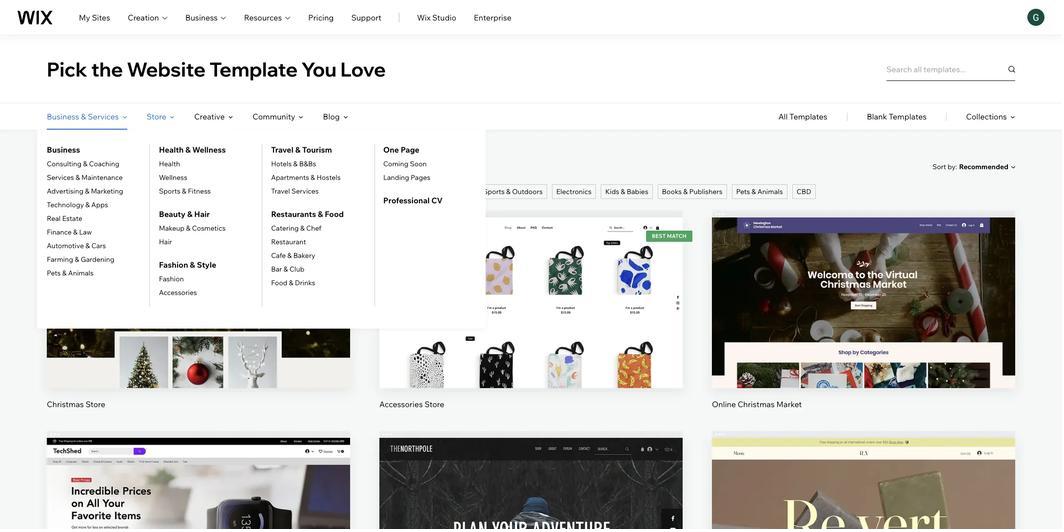 Task type: locate. For each thing, give the bounding box(es) containing it.
1 vertical spatial online
[[712, 400, 736, 409]]

jewelry
[[156, 187, 181, 196]]

edit for online store website templates - home goods store image
[[857, 504, 872, 514]]

0 vertical spatial fashion
[[82, 187, 107, 196]]

coming soon link
[[384, 160, 427, 168]]

1 vertical spatial beauty
[[159, 209, 186, 219]]

1 horizontal spatial online
[[712, 400, 736, 409]]

1 vertical spatial health
[[159, 160, 180, 168]]

business consulting & coaching services & maintenance advertising & marketing technology & apps real estate finance & law automotive & cars farming & gardening pets & animals
[[47, 145, 123, 278]]

0 vertical spatial animals
[[758, 187, 783, 196]]

animals down farming & gardening link
[[68, 269, 94, 278]]

hair
[[194, 209, 210, 219], [159, 238, 172, 246]]

hair up cosmetics
[[194, 209, 210, 219]]

online store website templates - online christmas market image
[[712, 218, 1016, 388]]

fashion
[[82, 187, 107, 196], [159, 260, 188, 270], [159, 275, 184, 284]]

food down bar
[[271, 279, 288, 287]]

edit button for 'online store website templates - electronics store' 'image'
[[175, 497, 222, 521]]

business link
[[47, 144, 80, 156]]

1 horizontal spatial sports
[[484, 187, 505, 196]]

cv
[[432, 196, 443, 205]]

2 vertical spatial services
[[292, 187, 319, 196]]

hotels & b&bs link
[[271, 160, 316, 168]]

0 vertical spatial hair
[[194, 209, 210, 219]]

health up health "link"
[[159, 145, 184, 155]]

online store website templates - accessories store image
[[380, 218, 683, 388]]

health & wellness health wellness sports & fitness
[[159, 145, 226, 196]]

1 vertical spatial animals
[[68, 269, 94, 278]]

&
[[81, 112, 86, 122], [186, 145, 191, 155], [295, 145, 301, 155], [83, 160, 88, 168], [293, 160, 298, 168], [76, 173, 80, 182], [311, 173, 315, 182], [85, 187, 89, 196], [182, 187, 186, 196], [109, 187, 113, 196], [182, 187, 187, 196], [255, 187, 259, 196], [315, 187, 319, 196], [378, 187, 382, 196], [507, 187, 511, 196], [621, 187, 626, 196], [684, 187, 688, 196], [752, 187, 757, 196], [85, 201, 90, 209], [187, 209, 193, 219], [318, 209, 323, 219], [186, 224, 191, 233], [300, 224, 305, 233], [73, 228, 78, 237], [85, 242, 90, 250], [288, 251, 292, 260], [75, 255, 79, 264], [190, 260, 195, 270], [284, 265, 288, 274], [62, 269, 67, 278], [289, 279, 294, 287]]

pets down farming
[[47, 269, 61, 278]]

1 vertical spatial food
[[271, 279, 288, 287]]

online store website templates
[[47, 161, 196, 173]]

1 vertical spatial wellness
[[159, 173, 187, 182]]

studio
[[433, 12, 457, 22]]

2 vertical spatial wellness
[[384, 187, 412, 196]]

beauty right decor
[[354, 187, 376, 196]]

pets & animals link left cbd link
[[732, 184, 788, 199]]

sports & fitness link
[[159, 187, 211, 196]]

0 horizontal spatial all
[[51, 187, 59, 196]]

2 horizontal spatial wellness
[[384, 187, 412, 196]]

0 horizontal spatial animals
[[68, 269, 94, 278]]

hair down makeup
[[159, 238, 172, 246]]

1 christmas from the left
[[47, 400, 84, 409]]

health up wellness link
[[159, 160, 180, 168]]

online inside online christmas market group
[[712, 400, 736, 409]]

edit for online store website templates - online christmas market image
[[857, 283, 872, 293]]

0 vertical spatial accessories
[[188, 187, 226, 196]]

accessories
[[188, 187, 226, 196], [159, 288, 197, 297], [380, 400, 423, 409]]

0 horizontal spatial beauty
[[159, 209, 186, 219]]

wellness down landing
[[384, 187, 412, 196]]

1 vertical spatial business
[[47, 112, 79, 122]]

professional cv link
[[384, 195, 443, 206]]

christmas store group
[[47, 211, 350, 410]]

travel
[[271, 145, 294, 155], [271, 187, 290, 196]]

my sites
[[79, 12, 110, 22]]

professional
[[384, 196, 430, 205]]

animals left cbd link
[[758, 187, 783, 196]]

babies
[[627, 187, 649, 196]]

0 horizontal spatial wellness
[[159, 173, 187, 182]]

all for all templates
[[779, 112, 788, 122]]

website for the
[[127, 57, 206, 81]]

0 vertical spatial pets & animals link
[[732, 184, 788, 199]]

all templates link
[[779, 103, 828, 130]]

2 vertical spatial accessories
[[380, 400, 423, 409]]

technology & apps link
[[47, 201, 108, 209]]

pets & animals link down farming
[[47, 269, 94, 278]]

0 vertical spatial health
[[159, 145, 184, 155]]

1 health from the top
[[159, 145, 184, 155]]

fashion up fashion link
[[159, 260, 188, 270]]

0 vertical spatial beauty
[[354, 187, 376, 196]]

food down decor
[[325, 209, 344, 219]]

2 health from the top
[[159, 160, 180, 168]]

services up coaching
[[88, 112, 119, 122]]

1 horizontal spatial animals
[[758, 187, 783, 196]]

2 horizontal spatial templates
[[889, 112, 927, 122]]

0 horizontal spatial pets & animals link
[[47, 269, 94, 278]]

finance & law link
[[47, 228, 92, 237]]

0 vertical spatial all
[[779, 112, 788, 122]]

support link
[[352, 11, 382, 23]]

edit for 'online store website templates - electronics store' 'image'
[[191, 504, 206, 514]]

travel up the hotels
[[271, 145, 294, 155]]

consulting
[[47, 160, 82, 168]]

professional cv
[[384, 196, 443, 205]]

edit button inside online christmas market group
[[841, 277, 887, 300]]

beauty & wellness link
[[349, 184, 417, 199]]

2 christmas from the left
[[738, 400, 775, 409]]

advertising & marketing link
[[47, 187, 123, 196]]

0 vertical spatial services
[[88, 112, 119, 122]]

0 horizontal spatial templates
[[148, 161, 196, 173]]

business for business dropdown button
[[185, 12, 218, 22]]

1 vertical spatial travel
[[271, 187, 290, 196]]

blog
[[323, 112, 340, 122]]

1 travel from the top
[[271, 145, 294, 155]]

finance
[[47, 228, 72, 237]]

0 vertical spatial wellness
[[193, 145, 226, 155]]

community
[[253, 112, 295, 122]]

services inside 'business consulting & coaching services & maintenance advertising & marketing technology & apps real estate finance & law automotive & cars farming & gardening pets & animals'
[[47, 173, 74, 182]]

0 horizontal spatial hair
[[159, 238, 172, 246]]

wellness for health
[[193, 145, 226, 155]]

electronics
[[557, 187, 592, 196]]

christmas
[[47, 400, 84, 409], [738, 400, 775, 409]]

online for online store website templates
[[47, 161, 78, 173]]

food
[[325, 209, 344, 219], [271, 279, 288, 287]]

0 horizontal spatial sports
[[159, 187, 181, 196]]

restaurants
[[271, 209, 316, 219]]

1 vertical spatial services
[[47, 173, 74, 182]]

pets inside 'business consulting & coaching services & maintenance advertising & marketing technology & apps real estate finance & law automotive & cars farming & gardening pets & animals'
[[47, 269, 61, 278]]

wix
[[417, 12, 431, 22]]

1 horizontal spatial all
[[779, 112, 788, 122]]

0 vertical spatial food
[[325, 209, 344, 219]]

website for store
[[108, 161, 146, 173]]

sports
[[159, 187, 181, 196], [484, 187, 505, 196]]

1 horizontal spatial wellness
[[193, 145, 226, 155]]

edit
[[857, 283, 872, 293], [191, 504, 206, 514], [524, 504, 539, 514], [857, 504, 872, 514]]

pages
[[411, 173, 431, 182]]

store
[[147, 112, 167, 122], [80, 161, 106, 173], [86, 400, 105, 409], [425, 400, 445, 409]]

catering
[[271, 224, 299, 233]]

2 horizontal spatial services
[[292, 187, 319, 196]]

hotels
[[271, 160, 292, 168]]

1 horizontal spatial services
[[88, 112, 119, 122]]

beauty
[[354, 187, 376, 196], [159, 209, 186, 219]]

farming & gardening link
[[47, 255, 114, 264]]

1 horizontal spatial pets & animals link
[[732, 184, 788, 199]]

0 vertical spatial website
[[127, 57, 206, 81]]

landing
[[384, 173, 409, 182]]

accessories inside fashion & style fashion accessories
[[159, 288, 197, 297]]

animals
[[758, 187, 783, 196], [68, 269, 94, 278]]

edit inside online christmas market group
[[857, 283, 872, 293]]

& inside books & publishers link
[[684, 187, 688, 196]]

0 horizontal spatial pets
[[47, 269, 61, 278]]

1 vertical spatial website
[[108, 161, 146, 173]]

b&bs
[[299, 160, 316, 168]]

landing pages link
[[384, 173, 431, 182]]

kids & babies link
[[601, 184, 653, 199]]

sports left outdoors
[[484, 187, 505, 196]]

wellness inside "link"
[[384, 187, 412, 196]]

home & decor
[[294, 187, 340, 196]]

1 horizontal spatial beauty
[[354, 187, 376, 196]]

sports & outdoors
[[484, 187, 543, 196]]

fashion inside fashion & clothing link
[[82, 187, 107, 196]]

& inside 'sports & outdoors' link
[[507, 187, 511, 196]]

services down apartments & hostels link
[[292, 187, 319, 196]]

services inside travel & tourism hotels & b&bs apartments & hostels travel services
[[292, 187, 319, 196]]

2 vertical spatial business
[[47, 145, 80, 155]]

0 horizontal spatial online
[[47, 161, 78, 173]]

fashion up accessories link
[[159, 275, 184, 284]]

1 vertical spatial pets
[[47, 269, 61, 278]]

1 horizontal spatial templates
[[790, 112, 828, 122]]

generic categories element
[[779, 103, 1016, 130]]

online christmas market
[[712, 400, 802, 409]]

blank
[[867, 112, 888, 122]]

animals inside 'business consulting & coaching services & maintenance advertising & marketing technology & apps real estate finance & law automotive & cars farming & gardening pets & animals'
[[68, 269, 94, 278]]

business & services
[[47, 112, 119, 122]]

pets right publishers
[[737, 187, 751, 196]]

hair link
[[159, 238, 172, 246]]

my
[[79, 12, 90, 22]]

0 horizontal spatial services
[[47, 173, 74, 182]]

1 vertical spatial accessories
[[159, 288, 197, 297]]

1 vertical spatial hair
[[159, 238, 172, 246]]

chef
[[306, 224, 322, 233]]

crafts
[[261, 187, 280, 196]]

0 vertical spatial pets
[[737, 187, 751, 196]]

restaurants & food link
[[271, 208, 344, 220]]

beauty for wellness
[[354, 187, 376, 196]]

0 horizontal spatial christmas
[[47, 400, 84, 409]]

None search field
[[887, 57, 1016, 81]]

beauty inside beauty & hair makeup & cosmetics hair
[[159, 209, 186, 219]]

online store website templates - electronics store image
[[47, 438, 350, 529]]

health & wellness link
[[159, 144, 226, 156]]

1 vertical spatial all
[[51, 187, 59, 196]]

all inside "link"
[[779, 112, 788, 122]]

sports down wellness link
[[159, 187, 181, 196]]

1 vertical spatial fashion
[[159, 260, 188, 270]]

beauty & wellness
[[354, 187, 412, 196]]

one page link
[[384, 144, 420, 156]]

0 vertical spatial travel
[[271, 145, 294, 155]]

marketing
[[91, 187, 123, 196]]

0 vertical spatial online
[[47, 161, 78, 173]]

beauty up makeup
[[159, 209, 186, 219]]

travel down apartments
[[271, 187, 290, 196]]

1 horizontal spatial pets
[[737, 187, 751, 196]]

business
[[185, 12, 218, 22], [47, 112, 79, 122], [47, 145, 80, 155]]

0 horizontal spatial food
[[271, 279, 288, 287]]

arts
[[240, 187, 253, 196]]

services down 'consulting'
[[47, 173, 74, 182]]

0 vertical spatial business
[[185, 12, 218, 22]]

cosmetics
[[192, 224, 226, 233]]

fashion up apps
[[82, 187, 107, 196]]

technology
[[47, 201, 84, 209]]

business for business & services
[[47, 112, 79, 122]]

templates inside the all templates "link"
[[790, 112, 828, 122]]

templates inside "blank templates" link
[[889, 112, 927, 122]]

business inside business dropdown button
[[185, 12, 218, 22]]

1 horizontal spatial christmas
[[738, 400, 775, 409]]

store for online store website templates
[[80, 161, 106, 173]]

wellness down health "link"
[[159, 173, 187, 182]]

online
[[47, 161, 78, 173], [712, 400, 736, 409]]

online for online christmas market
[[712, 400, 736, 409]]

beauty inside beauty & wellness "link"
[[354, 187, 376, 196]]

wellness
[[193, 145, 226, 155], [159, 173, 187, 182], [384, 187, 412, 196]]

wellness down creative
[[193, 145, 226, 155]]

& inside fashion & clothing link
[[109, 187, 113, 196]]



Task type: vqa. For each thing, say whether or not it's contained in the screenshot.
PAGES
yes



Task type: describe. For each thing, give the bounding box(es) containing it.
christmas inside group
[[47, 400, 84, 409]]

creation button
[[128, 11, 168, 23]]

apartments & hostels link
[[271, 173, 341, 182]]

& inside home & decor link
[[315, 187, 319, 196]]

christmas inside group
[[738, 400, 775, 409]]

categories by subject element
[[37, 103, 486, 329]]

club
[[290, 265, 305, 274]]

restaurants & food catering & chef restaurant cafe & bakery bar & club food & drinks
[[271, 209, 344, 287]]

one
[[384, 145, 399, 155]]

automotive
[[47, 242, 84, 250]]

pick the website template you love
[[47, 57, 386, 81]]

maintenance
[[82, 173, 123, 182]]

fashion & style fashion accessories
[[159, 260, 216, 297]]

the
[[91, 57, 123, 81]]

1 horizontal spatial hair
[[194, 209, 210, 219]]

advertising
[[47, 187, 83, 196]]

sites
[[92, 12, 110, 22]]

sports & outdoors link
[[479, 184, 547, 199]]

edit for online store website templates - backpack store image
[[524, 504, 539, 514]]

& inside beauty & wellness "link"
[[378, 187, 382, 196]]

all templates
[[779, 112, 828, 122]]

travel & tourism link
[[271, 144, 332, 156]]

online store website templates - christmas store image
[[47, 218, 350, 388]]

sports inside health & wellness health wellness sports & fitness
[[159, 187, 181, 196]]

fashion link
[[159, 275, 184, 284]]

one page coming soon landing pages
[[384, 145, 431, 182]]

apartments
[[271, 173, 309, 182]]

law
[[79, 228, 92, 237]]

profile image image
[[1028, 9, 1045, 26]]

& inside arts & crafts link
[[255, 187, 259, 196]]

& inside "jewelry & accessories" link
[[182, 187, 187, 196]]

sort by:
[[933, 162, 958, 171]]

consulting & coaching link
[[47, 160, 119, 168]]

& inside the kids & babies link
[[621, 187, 626, 196]]

fashion for style
[[159, 260, 188, 270]]

support
[[352, 12, 382, 22]]

jewelry & accessories link
[[151, 184, 231, 199]]

gardening
[[81, 255, 114, 264]]

online store website templates - backpack store image
[[380, 438, 683, 529]]

1 horizontal spatial food
[[325, 209, 344, 219]]

automotive & cars link
[[47, 242, 106, 250]]

travel & tourism hotels & b&bs apartments & hostels travel services
[[271, 145, 341, 196]]

cafe
[[271, 251, 286, 260]]

all for all
[[51, 187, 59, 196]]

fashion for clothing
[[82, 187, 107, 196]]

2 vertical spatial fashion
[[159, 275, 184, 284]]

enterprise link
[[474, 11, 512, 23]]

you
[[302, 57, 337, 81]]

store inside categories by subject element
[[147, 112, 167, 122]]

estate
[[62, 214, 82, 223]]

wellness for beauty
[[384, 187, 412, 196]]

beauty for hair
[[159, 209, 186, 219]]

love
[[341, 57, 386, 81]]

christmas store
[[47, 400, 105, 409]]

cafe & bakery link
[[271, 251, 315, 260]]

store for christmas store
[[86, 400, 105, 409]]

accessories store group
[[380, 211, 683, 410]]

categories. use the left and right arrow keys to navigate the menu element
[[0, 103, 1063, 329]]

catering & chef link
[[271, 224, 322, 233]]

resources button
[[244, 11, 291, 23]]

business inside 'business consulting & coaching services & maintenance advertising & marketing technology & apps real estate finance & law automotive & cars farming & gardening pets & animals'
[[47, 145, 80, 155]]

real estate link
[[47, 214, 82, 223]]

edit button for online store website templates - home goods store image
[[841, 497, 887, 521]]

accessories link
[[159, 288, 197, 297]]

templates for blank templates
[[889, 112, 927, 122]]

blank templates link
[[867, 103, 927, 130]]

by:
[[948, 162, 958, 171]]

online christmas market group
[[712, 211, 1016, 410]]

fashion & clothing
[[82, 187, 142, 196]]

pets & animals
[[737, 187, 783, 196]]

edit button for online store website templates - backpack store image
[[508, 497, 555, 521]]

tourism
[[302, 145, 332, 155]]

& inside fashion & style fashion accessories
[[190, 260, 195, 270]]

kids & babies
[[606, 187, 649, 196]]

recommended
[[960, 162, 1009, 171]]

home
[[294, 187, 313, 196]]

2 travel from the top
[[271, 187, 290, 196]]

pick
[[47, 57, 87, 81]]

my sites link
[[79, 11, 110, 23]]

publishers
[[690, 187, 723, 196]]

online store website templates - home goods store image
[[712, 438, 1016, 529]]

collections
[[967, 112, 1008, 122]]

edit button for online store website templates - online christmas market image
[[841, 277, 887, 300]]

beauty & hair makeup & cosmetics hair
[[159, 209, 226, 246]]

home & decor link
[[290, 184, 344, 199]]

blank templates
[[867, 112, 927, 122]]

books
[[662, 187, 682, 196]]

soon
[[410, 160, 427, 168]]

kids
[[606, 187, 620, 196]]

fashion & clothing link
[[78, 184, 146, 199]]

cbd link
[[793, 184, 816, 199]]

template
[[210, 57, 298, 81]]

bar & club link
[[271, 265, 305, 274]]

creative
[[194, 112, 225, 122]]

real
[[47, 214, 61, 223]]

view button
[[841, 310, 887, 333]]

wix studio link
[[417, 11, 457, 23]]

makeup
[[159, 224, 185, 233]]

view
[[855, 317, 873, 326]]

store for accessories store
[[425, 400, 445, 409]]

templates for all templates
[[790, 112, 828, 122]]

accessories store
[[380, 400, 445, 409]]

1 vertical spatial pets & animals link
[[47, 269, 94, 278]]

accessories inside accessories store group
[[380, 400, 423, 409]]

services & maintenance link
[[47, 173, 123, 182]]

all link
[[47, 184, 64, 199]]

fashion & style link
[[159, 259, 216, 271]]

jewelry & accessories
[[156, 187, 226, 196]]

drinks
[[295, 279, 315, 287]]

Search search field
[[887, 57, 1016, 81]]

accessories inside "jewelry & accessories" link
[[188, 187, 226, 196]]

market
[[777, 400, 802, 409]]

arts & crafts link
[[236, 184, 285, 199]]

restaurant link
[[271, 238, 306, 246]]



